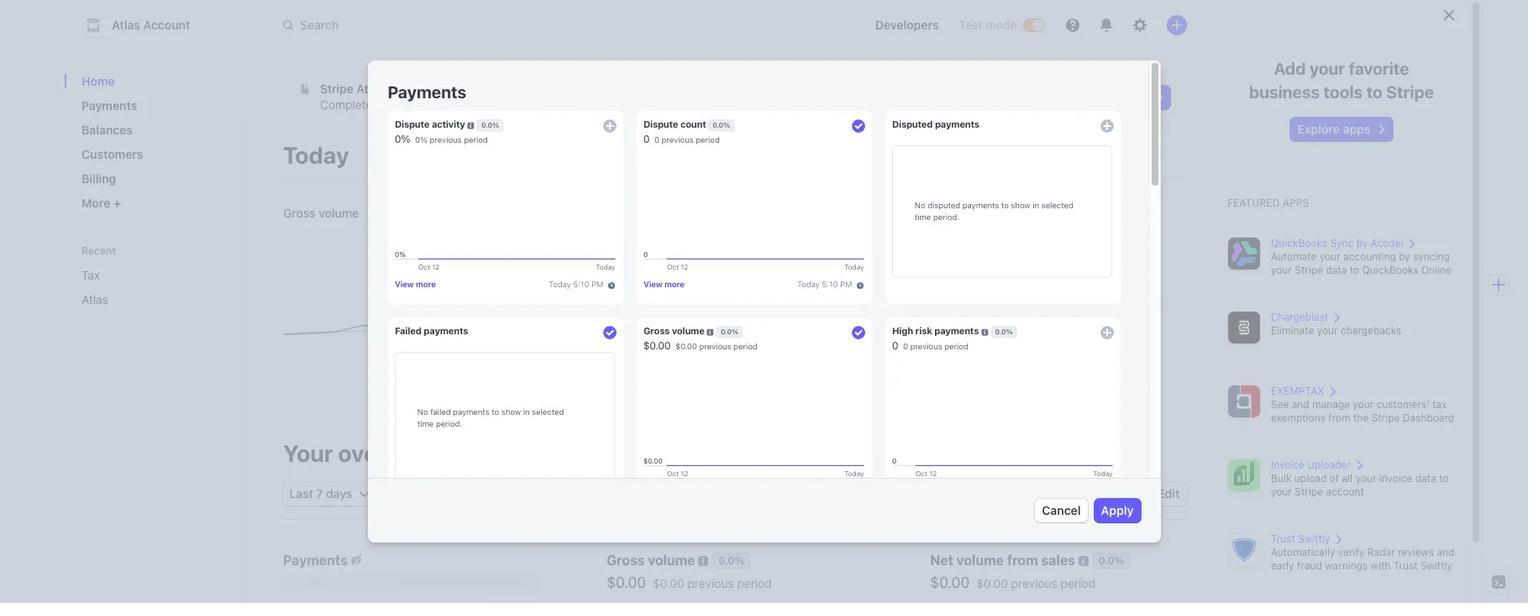 Task type: describe. For each thing, give the bounding box(es) containing it.
usd balance
[[908, 206, 980, 220]]

all
[[1342, 472, 1353, 485]]

eliminate
[[1271, 324, 1314, 337]]

developers link
[[868, 12, 945, 39]]

1 vertical spatial from
[[1007, 553, 1038, 568]]

explore
[[1297, 122, 1340, 136]]

trust inside automatically verify radar reviews and early fraud warnings with trust swiftly
[[1393, 559, 1418, 572]]

$0.00 $0.00 previous period for net volume from sales
[[930, 574, 1095, 591]]

warnings
[[1325, 559, 1368, 572]]

see
[[1271, 398, 1289, 411]]

and inside automatically verify radar reviews and early fraud warnings with trust swiftly
[[1437, 546, 1454, 559]]

continue
[[473, 97, 520, 112]]

customers'
[[1377, 398, 1429, 411]]

0 vertical spatial gross volume
[[283, 206, 359, 220]]

previous for net volume from sales
[[1011, 576, 1057, 591]]

reviews
[[1398, 546, 1434, 559]]

1 horizontal spatial payments
[[283, 553, 348, 568]]

exemptax
[[1271, 385, 1324, 397]]

0 horizontal spatial trust
[[1271, 533, 1295, 545]]

last 7 days
[[290, 486, 353, 501]]

1 horizontal spatial gross
[[607, 553, 645, 568]]

your inside add your favorite business tools to stripe
[[1310, 59, 1345, 78]]

usd
[[908, 206, 933, 220]]

online
[[1421, 264, 1452, 276]]

last
[[290, 486, 314, 501]]

recent navigation links element
[[65, 244, 249, 313]]

today
[[283, 141, 349, 169]]

chargeblast
[[1271, 311, 1328, 323]]

fraud
[[1297, 559, 1322, 572]]

apply button
[[1094, 499, 1140, 523]]

exemptions
[[1271, 412, 1326, 424]]

info image for gross volume
[[698, 556, 708, 566]]

home link
[[75, 67, 236, 95]]

company.
[[608, 97, 660, 112]]

by inside automate your accounting by syncing your stripe data to quickbooks online
[[1399, 250, 1410, 263]]

featured
[[1227, 197, 1280, 209]]

7
[[317, 486, 323, 501]]

add for add
[[1100, 486, 1123, 501]]

edit
[[1158, 486, 1180, 501]]

stripe inside automate your accounting by syncing your stripe data to quickbooks online
[[1295, 264, 1323, 276]]

—
[[908, 340, 922, 360]]

automate your accounting by syncing your stripe data to quickbooks online
[[1271, 250, 1452, 276]]

to inside add your favorite business tools to stripe
[[1366, 82, 1383, 102]]

quickbooks sync by acodei
[[1271, 237, 1403, 249]]

add your favorite business tools to stripe
[[1249, 59, 1434, 102]]

payouts —
[[908, 319, 952, 360]]

svg image
[[1153, 92, 1163, 103]]

customers
[[81, 147, 143, 161]]

1 vertical spatial application
[[396, 97, 456, 112]]

upload
[[1294, 472, 1327, 485]]

atlas inside stripe atlas application in progress complete the application to continue setting up your company.
[[356, 81, 384, 96]]

$0.00 $0.00 previous period for gross volume
[[607, 574, 772, 591]]

last 7 days button
[[283, 482, 376, 506]]

favorite
[[1349, 59, 1409, 78]]

up
[[564, 97, 578, 112]]

early
[[1271, 559, 1294, 572]]

quickbooks sync by acodei image
[[1227, 237, 1261, 270]]

uploader
[[1307, 459, 1351, 471]]

trust swiftly image
[[1227, 533, 1261, 566]]

automatically
[[1271, 546, 1335, 559]]

progress
[[468, 83, 511, 96]]

your overview
[[283, 439, 437, 467]]

0 horizontal spatial by
[[1356, 237, 1368, 249]]

add for add your favorite business tools to stripe
[[1274, 59, 1306, 78]]

apps
[[1343, 122, 1371, 136]]

to inside stripe atlas application in progress complete the application to continue setting up your company.
[[459, 97, 470, 112]]

radar
[[1367, 546, 1395, 559]]

customers link
[[75, 140, 236, 168]]

stripe inside 'see and manage your customers' tax exemptions from the stripe dashboard'
[[1371, 412, 1400, 424]]

your
[[283, 439, 333, 467]]

stripe inside bulk upload of all your invoice data to your stripe account
[[1295, 486, 1323, 498]]

payments link
[[75, 92, 236, 119]]

test
[[959, 18, 982, 32]]

mode
[[986, 18, 1017, 32]]

0 vertical spatial gross
[[283, 206, 316, 220]]

recent
[[81, 244, 116, 257]]

tools
[[1323, 82, 1363, 102]]

0 horizontal spatial svg image
[[300, 84, 310, 94]]

resume link
[[1095, 86, 1170, 109]]

data inside automate your accounting by syncing your stripe data to quickbooks online
[[1326, 264, 1347, 276]]

manage
[[1312, 398, 1350, 411]]

of
[[1329, 472, 1339, 485]]

toolbar containing add
[[1078, 482, 1187, 506]]

invoice uploader image
[[1227, 459, 1261, 492]]

payments alert dialog
[[368, 60, 1161, 603]]

balance
[[936, 206, 980, 220]]

home
[[81, 74, 115, 88]]



Task type: locate. For each thing, give the bounding box(es) containing it.
and up exemptions
[[1292, 398, 1309, 411]]

swiftly inside automatically verify radar reviews and early fraud warnings with trust swiftly
[[1420, 559, 1453, 572]]

1 horizontal spatial info image
[[1078, 556, 1088, 566]]

1 vertical spatial quickbooks
[[1362, 264, 1418, 276]]

stripe down upload at the right bottom
[[1295, 486, 1323, 498]]

toolbar
[[1078, 482, 1187, 506]]

2 previous from the left
[[1011, 576, 1057, 591]]

previous for gross volume
[[688, 576, 734, 591]]

with
[[1371, 559, 1391, 572]]

0 vertical spatial by
[[1356, 237, 1368, 249]]

atlas for atlas account
[[112, 18, 140, 32]]

from
[[1328, 412, 1350, 424], [1007, 553, 1038, 568]]

volume
[[319, 206, 359, 220], [648, 553, 695, 568], [957, 553, 1004, 568]]

0 horizontal spatial gross volume
[[283, 206, 359, 220]]

0 horizontal spatial from
[[1007, 553, 1038, 568]]

0 vertical spatial svg image
[[300, 84, 310, 94]]

bulk
[[1271, 472, 1292, 485]]

to
[[1366, 82, 1383, 102], [459, 97, 470, 112], [1350, 264, 1359, 276], [1439, 472, 1449, 485]]

and right reviews
[[1437, 546, 1454, 559]]

payouts
[[908, 319, 952, 333]]

2 horizontal spatial payments
[[388, 82, 466, 101]]

1 vertical spatial data
[[1415, 472, 1436, 485]]

stripe down 'favorite'
[[1386, 82, 1434, 102]]

stripe
[[320, 81, 353, 96], [1386, 82, 1434, 102], [1295, 264, 1323, 276], [1371, 412, 1400, 424], [1295, 486, 1323, 498]]

0 horizontal spatial info image
[[698, 556, 708, 566]]

atlas inside button
[[112, 18, 140, 32]]

1 horizontal spatial period
[[1061, 576, 1095, 591]]

stripe atlas application in progress complete the application to continue setting up your company.
[[320, 81, 660, 112]]

svg image right 'days'
[[359, 489, 369, 499]]

quickbooks down accounting
[[1362, 264, 1418, 276]]

to down 'in'
[[459, 97, 470, 112]]

0 horizontal spatial quickbooks
[[1271, 237, 1327, 249]]

account
[[1326, 486, 1364, 498]]

1 vertical spatial atlas
[[356, 81, 384, 96]]

trust up automatically
[[1271, 533, 1295, 545]]

from inside 'see and manage your customers' tax exemptions from the stripe dashboard'
[[1328, 412, 1350, 424]]

0 horizontal spatial gross
[[283, 206, 316, 220]]

recent element
[[65, 261, 249, 313]]

your
[[1310, 59, 1345, 78], [581, 97, 605, 112], [1319, 250, 1340, 263], [1271, 264, 1292, 276], [1317, 324, 1338, 337], [1353, 398, 1374, 411], [1355, 472, 1376, 485], [1271, 486, 1292, 498]]

1 info image from the left
[[698, 556, 708, 566]]

stripe down customers'
[[1371, 412, 1400, 424]]

featured apps
[[1227, 197, 1309, 209]]

account
[[143, 18, 190, 32]]

1 vertical spatial gross
[[607, 553, 645, 568]]

atlas down tax
[[81, 292, 108, 307]]

your down chargeblast
[[1317, 324, 1338, 337]]

0 horizontal spatial and
[[1292, 398, 1309, 411]]

chargeblast image
[[1227, 311, 1261, 344]]

0 vertical spatial swiftly
[[1298, 533, 1330, 545]]

your inside 'see and manage your customers' tax exemptions from the stripe dashboard'
[[1353, 398, 1374, 411]]

sales
[[1041, 553, 1075, 568]]

days
[[326, 486, 353, 501]]

0 horizontal spatial swiftly
[[1298, 533, 1330, 545]]

1 period from the left
[[737, 576, 772, 591]]

payments inside payments alert dialog
[[388, 82, 466, 101]]

1 horizontal spatial trust
[[1393, 559, 1418, 572]]

to down accounting
[[1350, 264, 1359, 276]]

svg image
[[300, 84, 310, 94], [359, 489, 369, 499]]

period
[[737, 576, 772, 591], [1061, 576, 1095, 591]]

billing
[[81, 171, 116, 186]]

acodei
[[1371, 237, 1403, 249]]

quickbooks
[[1271, 237, 1327, 249], [1362, 264, 1418, 276]]

your down bulk
[[1271, 486, 1292, 498]]

Search search field
[[273, 10, 747, 41]]

data inside bulk upload of all your invoice data to your stripe account
[[1415, 472, 1436, 485]]

sync
[[1330, 237, 1354, 249]]

search
[[300, 18, 339, 32]]

0 horizontal spatial $0.00 $0.00 previous period
[[607, 574, 772, 591]]

to right invoice
[[1439, 472, 1449, 485]]

0 horizontal spatial previous
[[688, 576, 734, 591]]

complete
[[320, 97, 372, 112]]

tax link
[[75, 261, 213, 289]]

tax
[[81, 268, 100, 282]]

0 vertical spatial trust
[[1271, 533, 1295, 545]]

your right "up"
[[581, 97, 605, 112]]

1 vertical spatial swiftly
[[1420, 559, 1453, 572]]

application
[[387, 81, 449, 96], [396, 97, 456, 112]]

info image for net volume from sales
[[1078, 556, 1088, 566]]

0 horizontal spatial data
[[1326, 264, 1347, 276]]

0 horizontal spatial atlas
[[81, 292, 108, 307]]

bulk upload of all your invoice data to your stripe account
[[1271, 472, 1449, 498]]

2 horizontal spatial volume
[[957, 553, 1004, 568]]

1 horizontal spatial and
[[1437, 546, 1454, 559]]

and
[[1292, 398, 1309, 411], [1437, 546, 1454, 559]]

stripe inside stripe atlas application in progress complete the application to continue setting up your company.
[[320, 81, 353, 96]]

data down quickbooks sync by acodei
[[1326, 264, 1347, 276]]

row
[[283, 594, 539, 603]]

net volume from sales
[[930, 553, 1075, 568]]

1 horizontal spatial from
[[1328, 412, 1350, 424]]

invoice uploader
[[1271, 459, 1351, 471]]

your right manage on the bottom right of the page
[[1353, 398, 1374, 411]]

1 horizontal spatial add
[[1274, 59, 1306, 78]]

add inside add 'button'
[[1100, 486, 1123, 501]]

add
[[1274, 59, 1306, 78], [1100, 486, 1123, 501]]

edit button
[[1136, 482, 1187, 506]]

to inside automate your accounting by syncing your stripe data to quickbooks online
[[1350, 264, 1359, 276]]

trust swiftly
[[1271, 533, 1330, 545]]

quickbooks inside automate your accounting by syncing your stripe data to quickbooks online
[[1362, 264, 1418, 276]]

explore apps
[[1297, 122, 1371, 136]]

1 horizontal spatial by
[[1399, 250, 1410, 263]]

trust
[[1271, 533, 1295, 545], [1393, 559, 1418, 572]]

atlas inside recent element
[[81, 292, 108, 307]]

1 vertical spatial svg image
[[359, 489, 369, 499]]

add button
[[1078, 482, 1129, 506]]

payments inside payments link
[[81, 98, 137, 113]]

see and manage your customers' tax exemptions from the stripe dashboard
[[1271, 398, 1454, 424]]

the
[[376, 97, 393, 112], [1353, 412, 1369, 424]]

invoice
[[1271, 459, 1304, 471]]

1 vertical spatial gross volume
[[607, 553, 695, 568]]

add up business
[[1274, 59, 1306, 78]]

payments left progress
[[388, 82, 466, 101]]

eliminate your chargebacks
[[1271, 324, 1401, 337]]

from down manage on the bottom right of the page
[[1328, 412, 1350, 424]]

0 vertical spatial from
[[1328, 412, 1350, 424]]

0 vertical spatial application
[[387, 81, 449, 96]]

svg image down search at the left top
[[300, 84, 310, 94]]

dashboard
[[1403, 412, 1454, 424]]

payments up balances
[[81, 98, 137, 113]]

2 period from the left
[[1061, 576, 1095, 591]]

more
[[81, 196, 113, 210]]

cancel
[[1042, 503, 1081, 518]]

explore apps link
[[1291, 118, 1392, 141]]

in
[[457, 83, 466, 96]]

balances link
[[75, 116, 236, 144]]

1 horizontal spatial quickbooks
[[1362, 264, 1418, 276]]

1 vertical spatial by
[[1399, 250, 1410, 263]]

your down automate on the right top
[[1271, 264, 1292, 276]]

info image
[[698, 556, 708, 566], [1078, 556, 1088, 566]]

0 vertical spatial data
[[1326, 264, 1347, 276]]

cancel button
[[1035, 499, 1087, 523]]

2 vertical spatial atlas
[[81, 292, 108, 307]]

1 horizontal spatial swiftly
[[1420, 559, 1453, 572]]

previous
[[688, 576, 734, 591], [1011, 576, 1057, 591]]

1 $0.00 $0.00 previous period from the left
[[607, 574, 772, 591]]

data right invoice
[[1415, 472, 1436, 485]]

1 horizontal spatial previous
[[1011, 576, 1057, 591]]

apps
[[1282, 197, 1309, 209]]

from left sales
[[1007, 553, 1038, 568]]

1 previous from the left
[[688, 576, 734, 591]]

atlas account button
[[81, 13, 207, 37]]

to down 'favorite'
[[1366, 82, 1383, 102]]

billing link
[[75, 165, 236, 192]]

$0.00 $0.00 previous period
[[607, 574, 772, 591], [930, 574, 1095, 591]]

payments left hidden image
[[283, 553, 348, 568]]

1 horizontal spatial data
[[1415, 472, 1436, 485]]

syncing
[[1413, 250, 1450, 263]]

swiftly down reviews
[[1420, 559, 1453, 572]]

invoice
[[1379, 472, 1412, 485]]

verify
[[1338, 546, 1365, 559]]

chargebacks
[[1341, 324, 1401, 337]]

period for gross volume
[[737, 576, 772, 591]]

1 horizontal spatial gross volume
[[607, 553, 695, 568]]

atlas up complete on the left of the page
[[356, 81, 384, 96]]

1 horizontal spatial $0.00 $0.00 previous period
[[930, 574, 1095, 591]]

1 horizontal spatial the
[[1353, 412, 1369, 424]]

developers
[[875, 18, 939, 32]]

your down quickbooks sync by acodei
[[1319, 250, 1340, 263]]

tax
[[1432, 398, 1447, 411]]

stripe inside add your favorite business tools to stripe
[[1386, 82, 1434, 102]]

application left continue
[[396, 97, 456, 112]]

stripe down automate on the right top
[[1295, 264, 1323, 276]]

1 horizontal spatial atlas
[[112, 18, 140, 32]]

overview
[[338, 439, 437, 467]]

0 vertical spatial atlas
[[112, 18, 140, 32]]

0 vertical spatial and
[[1292, 398, 1309, 411]]

your inside stripe atlas application in progress complete the application to continue setting up your company.
[[581, 97, 605, 112]]

atlas left account
[[112, 18, 140, 32]]

balances
[[81, 123, 133, 137]]

accounting
[[1343, 250, 1396, 263]]

setting
[[523, 97, 561, 112]]

1 vertical spatial trust
[[1393, 559, 1418, 572]]

hidden image
[[351, 555, 361, 565]]

net
[[930, 553, 953, 568]]

2 $0.00 $0.00 previous period from the left
[[930, 574, 1095, 591]]

core navigation links element
[[75, 67, 236, 217]]

0 horizontal spatial volume
[[319, 206, 359, 220]]

exemptax image
[[1227, 385, 1261, 418]]

1 vertical spatial the
[[1353, 412, 1369, 424]]

add up apply
[[1100, 486, 1123, 501]]

$0.00
[[607, 574, 646, 591], [930, 574, 970, 591], [653, 576, 684, 591], [976, 576, 1008, 591]]

0 horizontal spatial add
[[1100, 486, 1123, 501]]

svg image inside "last 7 days" popup button
[[359, 489, 369, 499]]

the inside stripe atlas application in progress complete the application to continue setting up your company.
[[376, 97, 393, 112]]

0 horizontal spatial the
[[376, 97, 393, 112]]

automate
[[1271, 250, 1317, 263]]

2 horizontal spatial atlas
[[356, 81, 384, 96]]

by up accounting
[[1356, 237, 1368, 249]]

stripe up complete on the left of the page
[[320, 81, 353, 96]]

by down acodei on the right top
[[1399, 250, 1410, 263]]

to inside bulk upload of all your invoice data to your stripe account
[[1439, 472, 1449, 485]]

business
[[1249, 82, 1320, 102]]

add inside add your favorite business tools to stripe
[[1274, 59, 1306, 78]]

figure
[[283, 251, 874, 335], [283, 251, 874, 335]]

1 horizontal spatial svg image
[[359, 489, 369, 499]]

1 horizontal spatial volume
[[648, 553, 695, 568]]

2 info image from the left
[[1078, 556, 1088, 566]]

swiftly up automatically
[[1298, 533, 1330, 545]]

atlas for atlas link
[[81, 292, 108, 307]]

data
[[1326, 264, 1347, 276], [1415, 472, 1436, 485]]

quickbooks up automate on the right top
[[1271, 237, 1327, 249]]

your right all
[[1355, 472, 1376, 485]]

1 vertical spatial add
[[1100, 486, 1123, 501]]

atlas account
[[112, 18, 190, 32]]

the inside 'see and manage your customers' tax exemptions from the stripe dashboard'
[[1353, 412, 1369, 424]]

application left 'in'
[[387, 81, 449, 96]]

0 vertical spatial quickbooks
[[1271, 237, 1327, 249]]

and inside 'see and manage your customers' tax exemptions from the stripe dashboard'
[[1292, 398, 1309, 411]]

period for net volume from sales
[[1061, 576, 1095, 591]]

1 vertical spatial and
[[1437, 546, 1454, 559]]

your up tools
[[1310, 59, 1345, 78]]

0 horizontal spatial payments
[[81, 98, 137, 113]]

more button
[[75, 189, 236, 217]]

0 horizontal spatial period
[[737, 576, 772, 591]]

0 vertical spatial add
[[1274, 59, 1306, 78]]

atlas link
[[75, 286, 213, 313]]

test mode
[[959, 18, 1017, 32]]

0 vertical spatial the
[[376, 97, 393, 112]]

trust down reviews
[[1393, 559, 1418, 572]]

apply
[[1101, 503, 1134, 518]]



Task type: vqa. For each thing, say whether or not it's contained in the screenshot.
1st Previous
yes



